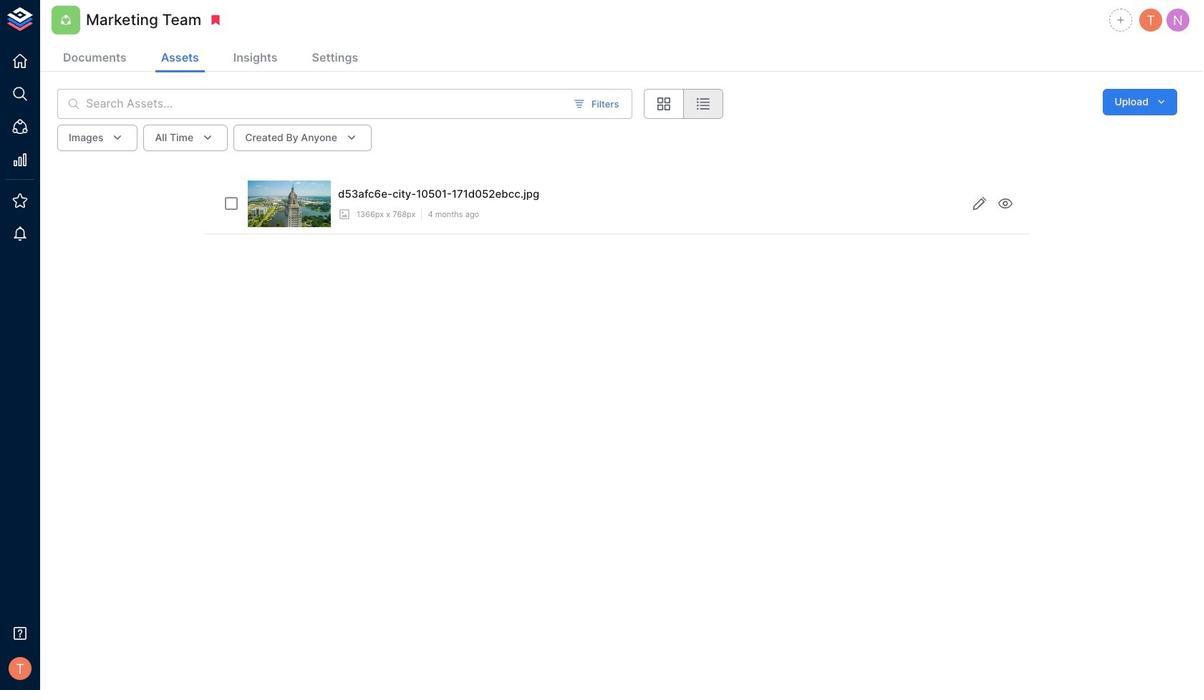 Task type: locate. For each thing, give the bounding box(es) containing it.
d53afc6e city 10501 171d052ebcc.jpg image
[[248, 180, 331, 227]]

Search Assets... text field
[[86, 89, 565, 119]]

group
[[644, 89, 724, 119]]

remove bookmark image
[[210, 14, 222, 27]]



Task type: vqa. For each thing, say whether or not it's contained in the screenshot.
Shared
no



